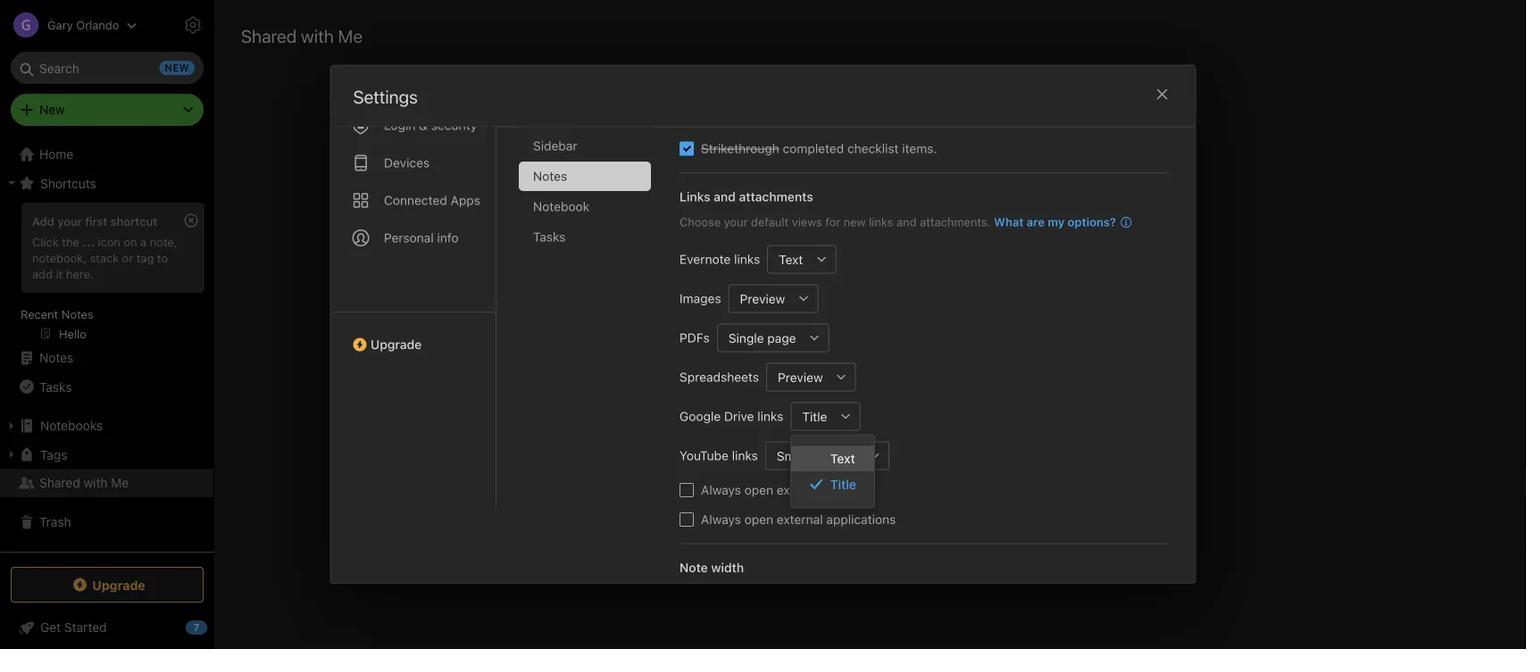 Task type: vqa. For each thing, say whether or not it's contained in the screenshot.


Task type: locate. For each thing, give the bounding box(es) containing it.
add your first shortcut
[[32, 214, 157, 228]]

notes inside tab
[[533, 169, 567, 184]]

evernote links
[[679, 252, 760, 267]]

trash link
[[0, 508, 213, 537]]

choose your default views for new links and attachments.
[[679, 215, 991, 229]]

1 vertical spatial external
[[777, 512, 823, 527]]

2 external from the top
[[777, 512, 823, 527]]

0 vertical spatial external
[[777, 483, 823, 498]]

here.
[[66, 267, 93, 280], [1019, 428, 1052, 445]]

2 horizontal spatial with
[[879, 428, 906, 445]]

0 horizontal spatial shared with me
[[39, 476, 129, 490]]

notebooks
[[40, 418, 103, 433]]

google
[[679, 409, 721, 424]]

tree
[[0, 140, 214, 551]]

preview for images
[[740, 292, 785, 306]]

always
[[701, 483, 741, 498], [701, 512, 741, 527]]

1 horizontal spatial shared
[[241, 25, 297, 46]]

notes link
[[0, 344, 213, 372]]

1 vertical spatial title
[[831, 477, 856, 492]]

1 vertical spatial shared with me
[[39, 476, 129, 490]]

or
[[122, 251, 133, 264]]

here. inside icon on a note, notebook, stack or tag to add it here.
[[66, 267, 93, 280]]

preview button up single page button
[[728, 285, 789, 313]]

0 vertical spatial title
[[802, 410, 827, 424]]

here. right up
[[1019, 428, 1052, 445]]

width
[[711, 561, 744, 575]]

shared with me inside "element"
[[241, 25, 363, 46]]

0 horizontal spatial text
[[779, 252, 803, 267]]

files
[[826, 483, 850, 498]]

here. right it
[[66, 267, 93, 280]]

tab list
[[331, 53, 496, 509], [519, 71, 665, 509]]

0 vertical spatial and
[[713, 190, 735, 204]]

connected apps
[[384, 193, 480, 208]]

are
[[1026, 215, 1044, 229]]

title
[[802, 410, 827, 424], [831, 477, 856, 492]]

apps
[[450, 193, 480, 208]]

0 horizontal spatial tasks
[[39, 379, 72, 394]]

recent
[[21, 307, 58, 321]]

icon
[[98, 235, 120, 248]]

single page
[[728, 331, 796, 346]]

sidebar
[[533, 139, 577, 153]]

preview button
[[728, 285, 789, 313], [766, 363, 827, 392]]

what are my options?
[[994, 215, 1116, 229]]

and down drive
[[731, 428, 755, 445]]

notes right recent
[[62, 307, 93, 321]]

home
[[39, 147, 73, 162]]

tab list for choose your default views for new links and attachments.
[[519, 71, 665, 509]]

shared
[[241, 25, 297, 46], [39, 476, 80, 490]]

0 vertical spatial shared
[[241, 25, 297, 46]]

1 horizontal spatial me
[[338, 25, 363, 46]]

1 vertical spatial preview
[[778, 370, 823, 385]]

always for always open external files
[[701, 483, 741, 498]]

preview
[[740, 292, 785, 306], [778, 370, 823, 385]]

tasks down notebook
[[533, 230, 565, 244]]

expand notebooks image
[[4, 419, 19, 433]]

tab list for links and attachments
[[331, 53, 496, 509]]

0 vertical spatial shared
[[863, 393, 913, 412]]

with inside tree
[[84, 476, 108, 490]]

open down always open external files on the bottom of page
[[744, 512, 773, 527]]

0 horizontal spatial title
[[802, 410, 827, 424]]

your up the the
[[57, 214, 82, 228]]

0 horizontal spatial here.
[[66, 267, 93, 280]]

will
[[937, 428, 957, 445]]

0 vertical spatial tasks
[[533, 230, 565, 244]]

and
[[713, 190, 735, 204], [896, 215, 916, 229], [731, 428, 755, 445]]

tab list containing sidebar
[[519, 71, 665, 509]]

open for always open external applications
[[744, 512, 773, 527]]

upgrade
[[370, 337, 421, 352], [92, 578, 145, 592]]

0 horizontal spatial me
[[111, 476, 129, 490]]

and left attachments.
[[896, 215, 916, 229]]

applications
[[826, 512, 896, 527]]

external up always open external applications
[[777, 483, 823, 498]]

shortcut
[[110, 214, 157, 228]]

preview up single page
[[740, 292, 785, 306]]

1 vertical spatial shared
[[39, 476, 80, 490]]

new
[[39, 102, 65, 117]]

1 horizontal spatial upgrade
[[370, 337, 421, 352]]

0 vertical spatial preview button
[[728, 285, 789, 313]]

settings image
[[182, 14, 204, 36]]

stack
[[90, 251, 119, 264]]

1 horizontal spatial here.
[[1019, 428, 1052, 445]]

me up settings
[[338, 25, 363, 46]]

shared right settings image
[[241, 25, 297, 46]]

1 horizontal spatial tasks
[[533, 230, 565, 244]]

shared with me element
[[214, 0, 1527, 649]]

tasks up notebooks
[[39, 379, 72, 394]]

and for notebooks
[[731, 428, 755, 445]]

0 vertical spatial here.
[[66, 267, 93, 280]]

2 vertical spatial with
[[84, 476, 108, 490]]

shared inside tree
[[39, 476, 80, 490]]

text up title link
[[831, 452, 855, 466]]

title button
[[790, 403, 832, 431]]

shared with me
[[241, 25, 363, 46], [39, 476, 129, 490]]

shared down tags
[[39, 476, 80, 490]]

1 vertical spatial here.
[[1019, 428, 1052, 445]]

upgrade button
[[331, 312, 495, 359], [11, 567, 204, 603]]

shared
[[863, 393, 913, 412], [831, 428, 875, 445]]

personal info
[[384, 231, 458, 245]]

the
[[62, 235, 79, 248]]

0 vertical spatial preview
[[740, 292, 785, 306]]

title up notebooks
[[802, 410, 827, 424]]

notes down the sidebar
[[533, 169, 567, 184]]

notebook tab
[[519, 192, 651, 222]]

1 horizontal spatial tab list
[[519, 71, 665, 509]]

preview button for images
[[728, 285, 789, 313]]

always right always open external applications checkbox
[[701, 512, 741, 527]]

0 vertical spatial text
[[779, 252, 803, 267]]

drive
[[724, 409, 754, 424]]

0 horizontal spatial upgrade button
[[11, 567, 204, 603]]

tasks button
[[0, 372, 213, 401]]

external down always open external files on the bottom of page
[[777, 512, 823, 527]]

links right new
[[869, 215, 893, 229]]

always open external files
[[701, 483, 850, 498]]

group containing add your first shortcut
[[0, 197, 213, 351]]

0 horizontal spatial tab list
[[331, 53, 496, 509]]

strikethrough completed checklist items.
[[701, 141, 937, 156]]

0 horizontal spatial shared
[[39, 476, 80, 490]]

click the ...
[[32, 235, 95, 248]]

1 horizontal spatial text
[[831, 452, 855, 466]]

text inside menu item
[[831, 452, 855, 466]]

up
[[999, 428, 1015, 445]]

1 always from the top
[[701, 483, 741, 498]]

nothing
[[801, 393, 859, 412]]

default
[[751, 215, 788, 229]]

preview inside choose default view option for images field
[[740, 292, 785, 306]]

your down 'links and attachments'
[[724, 215, 748, 229]]

Choose default view option for Evernote links field
[[767, 245, 836, 274]]

your inside group
[[57, 214, 82, 228]]

1 vertical spatial tasks
[[39, 379, 72, 394]]

Search text field
[[23, 52, 191, 84]]

notebook
[[533, 199, 589, 214]]

text down views
[[779, 252, 803, 267]]

0 vertical spatial shared with me
[[241, 25, 363, 46]]

tasks
[[533, 230, 565, 244], [39, 379, 72, 394]]

security
[[431, 118, 477, 133]]

youtube
[[679, 449, 728, 463]]

preview for spreadsheets
[[778, 370, 823, 385]]

2 always from the top
[[701, 512, 741, 527]]

and for attachments
[[713, 190, 735, 204]]

1 vertical spatial upgrade
[[92, 578, 145, 592]]

tab list containing login & security
[[331, 53, 496, 509]]

spreadsheets
[[679, 370, 759, 385]]

always right always open external files 'option'
[[701, 483, 741, 498]]

me down tags button
[[111, 476, 129, 490]]

1 open from the top
[[744, 483, 773, 498]]

always open external applications
[[701, 512, 896, 527]]

1 vertical spatial upgrade button
[[11, 567, 204, 603]]

preview up nothing
[[778, 370, 823, 385]]

preview button up nothing
[[766, 363, 827, 392]]

1 vertical spatial open
[[744, 512, 773, 527]]

note width
[[679, 561, 744, 575]]

1 vertical spatial preview button
[[766, 363, 827, 392]]

preview inside "field"
[[778, 370, 823, 385]]

Always open external files checkbox
[[679, 483, 694, 498]]

group
[[0, 197, 213, 351]]

links
[[869, 215, 893, 229], [734, 252, 760, 267], [757, 409, 783, 424], [732, 449, 758, 463]]

0 horizontal spatial with
[[84, 476, 108, 490]]

1 horizontal spatial title
[[831, 477, 856, 492]]

expand tags image
[[4, 448, 19, 462]]

your for first
[[57, 214, 82, 228]]

tasks tab
[[519, 223, 651, 252]]

Choose default view option for Spreadsheets field
[[766, 363, 856, 392]]

1 horizontal spatial with
[[301, 25, 334, 46]]

Choose default view option for YouTube links field
[[765, 442, 889, 470]]

0 vertical spatial open
[[744, 483, 773, 498]]

1 vertical spatial always
[[701, 512, 741, 527]]

notebooks
[[759, 428, 827, 445]]

upgrade for bottom upgrade popup button
[[92, 578, 145, 592]]

1 vertical spatial shared
[[831, 428, 875, 445]]

0 vertical spatial always
[[701, 483, 741, 498]]

close image
[[1152, 84, 1173, 105]]

personal
[[384, 231, 433, 245]]

1 vertical spatial text
[[831, 452, 855, 466]]

None search field
[[23, 52, 191, 84]]

1 vertical spatial and
[[896, 215, 916, 229]]

0 horizontal spatial your
[[57, 214, 82, 228]]

2 open from the top
[[744, 512, 773, 527]]

0 vertical spatial upgrade
[[370, 337, 421, 352]]

0 horizontal spatial upgrade
[[92, 578, 145, 592]]

1 vertical spatial me
[[111, 476, 129, 490]]

with
[[301, 25, 334, 46], [879, 428, 906, 445], [84, 476, 108, 490]]

1 horizontal spatial your
[[724, 215, 748, 229]]

open
[[744, 483, 773, 498], [744, 512, 773, 527]]

strikethrough
[[701, 141, 779, 156]]

0 vertical spatial me
[[338, 25, 363, 46]]

shared with me link
[[0, 469, 213, 498]]

yet
[[917, 393, 940, 412]]

open up always open external applications
[[744, 483, 773, 498]]

and right "links" in the left of the page
[[713, 190, 735, 204]]

what
[[994, 215, 1023, 229]]

shared up 'notes and notebooks shared with you will show up here.'
[[863, 393, 913, 412]]

checklist
[[847, 141, 899, 156]]

it
[[56, 267, 63, 280]]

notes up youtube
[[689, 428, 727, 445]]

shared up text menu item
[[831, 428, 875, 445]]

and inside shared with me "element"
[[731, 428, 755, 445]]

title down "text" link
[[831, 477, 856, 492]]

1 horizontal spatial shared with me
[[241, 25, 363, 46]]

0 vertical spatial upgrade button
[[331, 312, 495, 359]]

2 vertical spatial and
[[731, 428, 755, 445]]

1 external from the top
[[777, 483, 823, 498]]

text button
[[767, 245, 807, 274]]

note,
[[150, 235, 177, 248]]



Task type: describe. For each thing, give the bounding box(es) containing it.
settings
[[353, 86, 418, 107]]

a
[[140, 235, 147, 248]]

home link
[[0, 140, 214, 169]]

external for files
[[777, 483, 823, 498]]

devices
[[384, 156, 429, 170]]

tree containing home
[[0, 140, 214, 551]]

preview button for spreadsheets
[[766, 363, 827, 392]]

for
[[825, 215, 840, 229]]

1 horizontal spatial upgrade button
[[331, 312, 495, 359]]

text link
[[791, 446, 874, 472]]

upgrade for the rightmost upgrade popup button
[[370, 337, 421, 352]]

links down drive
[[732, 449, 758, 463]]

shortcuts
[[40, 176, 96, 190]]

first
[[85, 214, 107, 228]]

shared inside "element"
[[241, 25, 297, 46]]

1 vertical spatial with
[[879, 428, 906, 445]]

Always open external applications checkbox
[[679, 513, 694, 527]]

my
[[1048, 215, 1064, 229]]

&
[[419, 118, 427, 133]]

nothing shared yet
[[801, 393, 940, 412]]

...
[[83, 235, 95, 248]]

new button
[[11, 94, 204, 126]]

tag
[[136, 251, 154, 264]]

dropdown list menu
[[791, 446, 874, 497]]

note
[[679, 561, 708, 575]]

youtube links
[[679, 449, 758, 463]]

links
[[679, 190, 710, 204]]

notebooks link
[[0, 412, 213, 440]]

add
[[32, 267, 53, 280]]

links up notebooks
[[757, 409, 783, 424]]

on
[[124, 235, 137, 248]]

title inside the dropdown list menu
[[831, 477, 856, 492]]

you
[[910, 428, 933, 445]]

single page button
[[717, 324, 800, 353]]

trash
[[39, 515, 71, 530]]

click
[[32, 235, 59, 248]]

me inside tree
[[111, 476, 129, 490]]

links and attachments
[[679, 190, 813, 204]]

text menu item
[[791, 446, 874, 472]]

links left text button
[[734, 252, 760, 267]]

tasks inside tab
[[533, 230, 565, 244]]

show
[[961, 428, 995, 445]]

your for default
[[724, 215, 748, 229]]

recent notes
[[21, 307, 93, 321]]

google drive links
[[679, 409, 783, 424]]

info
[[437, 231, 458, 245]]

open for always open external files
[[744, 483, 773, 498]]

0 vertical spatial with
[[301, 25, 334, 46]]

tasks inside button
[[39, 379, 72, 394]]

evernote
[[679, 252, 731, 267]]

attachments.
[[920, 215, 991, 229]]

images
[[679, 291, 721, 306]]

single
[[728, 331, 764, 346]]

to
[[157, 251, 168, 264]]

Choose default view option for PDFs field
[[717, 324, 829, 353]]

notes and notebooks shared with you will show up here.
[[689, 428, 1052, 445]]

shortcuts button
[[0, 169, 213, 197]]

items.
[[902, 141, 937, 156]]

new
[[843, 215, 866, 229]]

me inside "element"
[[338, 25, 363, 46]]

always for always open external applications
[[701, 512, 741, 527]]

choose
[[679, 215, 720, 229]]

Choose default view option for Google Drive links field
[[790, 403, 860, 431]]

Select218 checkbox
[[679, 142, 694, 156]]

notes down 'recent notes'
[[39, 351, 73, 365]]

notebook,
[[32, 251, 87, 264]]

connected
[[384, 193, 447, 208]]

notes inside shared with me "element"
[[689, 428, 727, 445]]

completed
[[783, 141, 844, 156]]

icon on a note, notebook, stack or tag to add it here.
[[32, 235, 177, 280]]

options?
[[1067, 215, 1116, 229]]

text inside button
[[779, 252, 803, 267]]

notes inside group
[[62, 307, 93, 321]]

attachments
[[739, 190, 813, 204]]

tags button
[[0, 440, 213, 469]]

title link
[[791, 472, 874, 497]]

external for applications
[[777, 512, 823, 527]]

add
[[32, 214, 54, 228]]

login & security
[[384, 118, 477, 133]]

title inside button
[[802, 410, 827, 424]]

here. inside shared with me "element"
[[1019, 428, 1052, 445]]

notes tab
[[519, 162, 651, 191]]

sidebar tab
[[519, 131, 651, 161]]

pdfs
[[679, 331, 709, 345]]

views
[[792, 215, 822, 229]]

Choose default view option for Images field
[[728, 285, 818, 313]]



